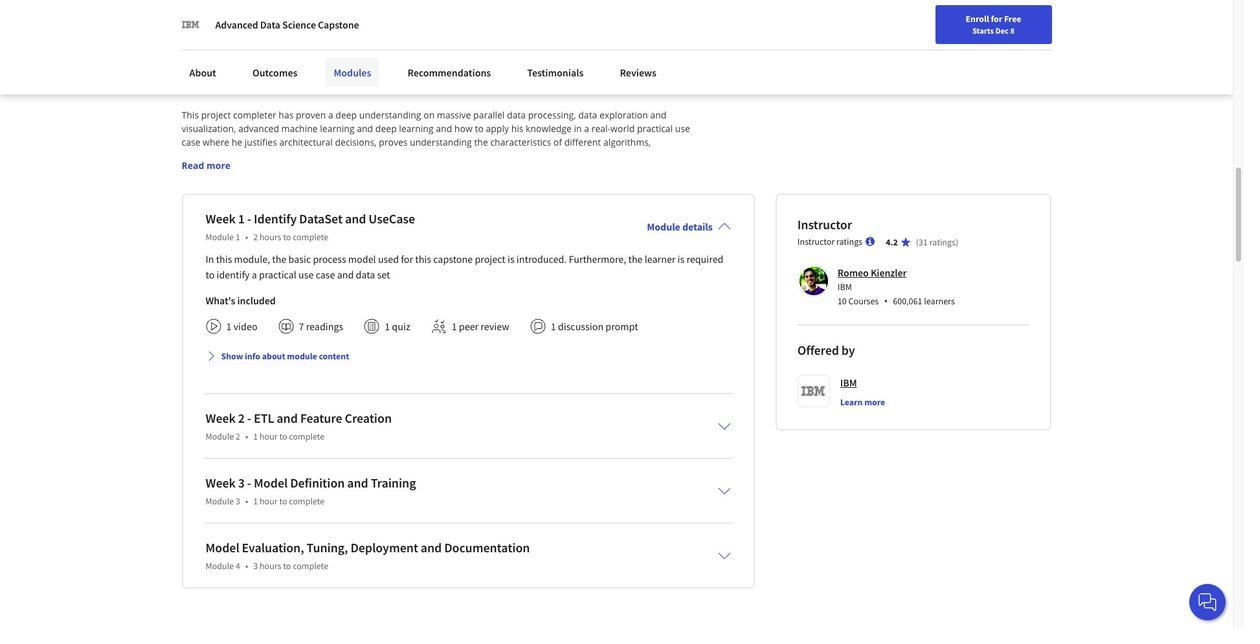 Task type: vqa. For each thing, say whether or not it's contained in the screenshot.
The Session
no



Task type: describe. For each thing, give the bounding box(es) containing it.
shopping cart: 1 item image
[[927, 10, 952, 30]]

tuning,
[[307, 539, 348, 556]]

identify
[[254, 210, 297, 227]]

proven
[[296, 109, 326, 121]]

machine
[[282, 122, 318, 135]]

courses
[[849, 295, 879, 307]]

1 vertical spatial deep
[[376, 122, 397, 135]]

where
[[203, 136, 229, 148]]

week for week 2 - etl and feature creation
[[206, 410, 236, 426]]

module for week 3 - model definition and training
[[206, 495, 234, 507]]

impact
[[369, 149, 398, 162]]

practical inside in this module, the basic process model used for this capstone project is introduced. furthermore, the learner is required to identify a practical use case and data set
[[259, 268, 297, 281]]

model inside in this module, the basic process model used for this capstone project is introduced. furthermore, the learner is required to identify a practical use case and data set
[[348, 252, 376, 265]]

model inside this project completer has proven a deep understanding on massive parallel data processing, data exploration and visualization, advanced machine learning and deep learning and how to apply his knowledge in a real-world practical use case where he justifies architectural decisions, proves understanding the characteristics of different algorithms, frameworks and technologies and how they impact model performance and scalability. read more
[[400, 149, 427, 162]]

show info about module content button
[[201, 344, 355, 368]]

1 horizontal spatial this
[[360, 69, 389, 92]]

and down apply
[[487, 149, 503, 162]]

2 horizontal spatial this
[[415, 252, 431, 265]]

review
[[481, 320, 510, 333]]

knowledge
[[526, 122, 572, 135]]

details
[[683, 220, 713, 233]]

video
[[234, 320, 258, 333]]

1 horizontal spatial a
[[328, 109, 333, 121]]

1 peer review
[[452, 320, 510, 333]]

performance
[[429, 149, 485, 162]]

completer
[[233, 109, 276, 121]]

used
[[378, 252, 399, 265]]

learn
[[841, 396, 863, 408]]

hours inside model evaluation, tuning, deployment and documentation module 4 • 3 hours to complete
[[260, 560, 281, 572]]

complete for dataset
[[293, 231, 329, 243]]

7
[[299, 320, 304, 333]]

reviews link
[[613, 58, 665, 87]]

1 quiz
[[385, 320, 411, 333]]

week 2 - etl and feature creation module 2 • 1 hour to complete
[[206, 410, 392, 442]]

modules
[[271, 69, 338, 92]]

8
[[1011, 25, 1015, 36]]

and inside "week 3 - model definition and training module 3 • 1 hour to complete"
[[347, 475, 368, 491]]

process
[[313, 252, 346, 265]]

more inside learn more button
[[865, 396, 886, 408]]

the inside this project completer has proven a deep understanding on massive parallel data processing, data exploration and visualization, advanced machine learning and deep learning and how to apply his knowledge in a real-world practical use case where he justifies architectural decisions, proves understanding the characteristics of different algorithms, frameworks and technologies and how they impact model performance and scalability. read more
[[474, 136, 488, 148]]

free
[[1005, 13, 1022, 25]]

3 inside model evaluation, tuning, deployment and documentation module 4 • 3 hours to complete
[[253, 560, 258, 572]]

and right exploration
[[651, 109, 667, 121]]

usecase
[[369, 210, 415, 227]]

• for week 2 - etl and feature creation
[[245, 431, 248, 442]]

complete inside model evaluation, tuning, deployment and documentation module 4 • 3 hours to complete
[[293, 560, 329, 572]]

justifies
[[245, 136, 277, 148]]

to inside week 2 - etl and feature creation module 2 • 1 hour to complete
[[280, 431, 287, 442]]

to inside week 1 - identify dataset and usecase module 1 • 2 hours to complete
[[283, 231, 291, 243]]

data
[[260, 18, 281, 31]]

there are 4 modules in this course
[[182, 69, 444, 92]]

and inside in this module, the basic process model used for this capstone project is introduced. furthermore, the learner is required to identify a practical use case and data set
[[337, 268, 354, 281]]

romeo kienzler ibm 10 courses • 600,061 learners
[[838, 266, 955, 308]]

furthermore,
[[569, 252, 627, 265]]

project inside this project completer has proven a deep understanding on massive parallel data processing, data exploration and visualization, advanced machine learning and deep learning and how to apply his knowledge in a real-world practical use case where he justifies architectural decisions, proves understanding the characteristics of different algorithms, frameworks and technologies and how they impact model performance and scalability. read more
[[201, 109, 231, 121]]

module details
[[647, 220, 713, 233]]

introduced.
[[517, 252, 567, 265]]

0 horizontal spatial this
[[216, 252, 232, 265]]

apply
[[486, 122, 509, 135]]

week 3 - model definition and training module 3 • 1 hour to complete
[[206, 475, 416, 507]]

2 horizontal spatial the
[[629, 252, 643, 265]]

modules
[[334, 66, 371, 79]]

2 is from the left
[[678, 252, 685, 265]]

case inside this project completer has proven a deep understanding on massive parallel data processing, data exploration and visualization, advanced machine learning and deep learning and how to apply his knowledge in a real-world practical use case where he justifies architectural decisions, proves understanding the characteristics of different algorithms, frameworks and technologies and how they impact model performance and scalability. read more
[[182, 136, 200, 148]]

module inside model evaluation, tuning, deployment and documentation module 4 • 3 hours to complete
[[206, 560, 234, 572]]

characteristics
[[491, 136, 551, 148]]

and inside week 1 - identify dataset and usecase module 1 • 2 hours to complete
[[345, 210, 366, 227]]

included
[[237, 294, 276, 307]]

offered
[[798, 342, 840, 358]]

real-
[[592, 122, 611, 135]]

show notifications image
[[1055, 16, 1071, 32]]

1 left discussion
[[551, 320, 556, 333]]

1 horizontal spatial 4
[[258, 69, 268, 92]]

1 vertical spatial understanding
[[410, 136, 472, 148]]

training
[[371, 475, 416, 491]]

deployment
[[351, 539, 418, 556]]

1 inside "week 3 - model definition and training module 3 • 1 hour to complete"
[[253, 495, 258, 507]]

( 31 ratings )
[[917, 236, 959, 248]]

instructor ratings
[[798, 236, 863, 247]]

frameworks
[[182, 149, 232, 162]]

1 left identify on the left top of the page
[[238, 210, 245, 227]]

advanced
[[215, 18, 258, 31]]

learners
[[925, 295, 955, 307]]

testimonials link
[[520, 58, 592, 87]]

use inside this project completer has proven a deep understanding on massive parallel data processing, data exploration and visualization, advanced machine learning and deep learning and how to apply his knowledge in a real-world practical use case where he justifies architectural decisions, proves understanding the characteristics of different algorithms, frameworks and technologies and how they impact model performance and scalability. read more
[[676, 122, 691, 135]]

model evaluation, tuning, deployment and documentation module 4 • 3 hours to complete
[[206, 539, 530, 572]]

ibm link
[[841, 375, 857, 390]]

learn more
[[841, 396, 886, 408]]

project inside in this module, the basic process model used for this capstone project is introduced. furthermore, the learner is required to identify a practical use case and data set
[[475, 252, 506, 265]]

1 horizontal spatial data
[[507, 109, 526, 121]]

they
[[348, 149, 367, 162]]

0 horizontal spatial the
[[272, 252, 287, 265]]

modules link
[[326, 58, 379, 87]]

read
[[182, 159, 204, 171]]

2 learning from the left
[[399, 122, 434, 135]]

he
[[232, 136, 242, 148]]

required
[[687, 252, 724, 265]]

week for week 1 - identify dataset and usecase
[[206, 210, 236, 227]]

info
[[245, 350, 260, 362]]

this
[[182, 109, 199, 121]]

ibm inside the romeo kienzler ibm 10 courses • 600,061 learners
[[838, 281, 853, 293]]

in inside this project completer has proven a deep understanding on massive parallel data processing, data exploration and visualization, advanced machine learning and deep learning and how to apply his knowledge in a real-world practical use case where he justifies architectural decisions, proves understanding the characteristics of different algorithms, frameworks and technologies and how they impact model performance and scalability. read more
[[574, 122, 582, 135]]

0 vertical spatial understanding
[[359, 109, 421, 121]]

world
[[611, 122, 635, 135]]

model inside model evaluation, tuning, deployment and documentation module 4 • 3 hours to complete
[[206, 539, 240, 556]]

science
[[283, 18, 316, 31]]

exploration
[[600, 109, 648, 121]]

proves
[[379, 136, 408, 148]]

600,061
[[894, 295, 923, 307]]

data inside in this module, the basic process model used for this capstone project is introduced. furthermore, the learner is required to identify a practical use case and data set
[[356, 268, 375, 281]]

4.2
[[886, 236, 898, 248]]

and up decisions,
[[357, 122, 373, 135]]

this project completer has proven a deep understanding on massive parallel data processing, data exploration and visualization, advanced machine learning and deep learning and how to apply his knowledge in a real-world practical use case where he justifies architectural decisions, proves understanding the characteristics of different algorithms, frameworks and technologies and how they impact model performance and scalability. read more
[[182, 109, 693, 171]]

ibm image
[[182, 16, 200, 34]]

use inside in this module, the basic process model used for this capstone project is introduced. furthermore, the learner is required to identify a practical use case and data set
[[299, 268, 314, 281]]

there
[[182, 69, 226, 92]]

- for 3
[[247, 475, 251, 491]]

module
[[287, 350, 317, 362]]

case inside in this module, the basic process model used for this capstone project is introduced. furthermore, the learner is required to identify a practical use case and data set
[[316, 268, 335, 281]]

prompt
[[606, 320, 638, 333]]

algorithms,
[[604, 136, 651, 148]]

advanced data science capstone
[[215, 18, 359, 31]]

to inside this project completer has proven a deep understanding on massive parallel data processing, data exploration and visualization, advanced machine learning and deep learning and how to apply his knowledge in a real-world practical use case where he justifies architectural decisions, proves understanding the characteristics of different algorithms, frameworks and technologies and how they impact model performance and scalability. read more
[[475, 122, 484, 135]]



Task type: locate. For each thing, give the bounding box(es) containing it.
31
[[919, 236, 928, 248]]

3 - from the top
[[247, 475, 251, 491]]

•
[[245, 231, 248, 243], [884, 294, 888, 308], [245, 431, 248, 442], [245, 495, 248, 507], [245, 560, 248, 572]]

technologies
[[253, 149, 307, 162]]

• for week 3 - model definition and training
[[245, 495, 248, 507]]

basic
[[289, 252, 311, 265]]

to up evaluation, on the left of the page
[[280, 495, 287, 507]]

ratings
[[837, 236, 863, 247], [930, 236, 956, 248]]

ratings right the 31
[[930, 236, 956, 248]]

module for week 2 - etl and feature creation
[[206, 431, 234, 442]]

project right capstone
[[475, 252, 506, 265]]

- inside week 2 - etl and feature creation module 2 • 1 hour to complete
[[247, 410, 251, 426]]

hour for etl
[[260, 431, 278, 442]]

1 horizontal spatial more
[[865, 396, 886, 408]]

None search field
[[185, 8, 496, 34]]

this left capstone
[[415, 252, 431, 265]]

romeo kienzler link
[[838, 266, 907, 279]]

to inside "week 3 - model definition and training module 3 • 1 hour to complete"
[[280, 495, 287, 507]]

case down process
[[316, 268, 335, 281]]

0 horizontal spatial model
[[348, 252, 376, 265]]

1 week from the top
[[206, 210, 236, 227]]

the
[[474, 136, 488, 148], [272, 252, 287, 265], [629, 252, 643, 265]]

visualization,
[[182, 122, 236, 135]]

1 instructor from the top
[[798, 216, 853, 232]]

scalability.
[[505, 149, 549, 162]]

and
[[651, 109, 667, 121], [357, 122, 373, 135], [436, 122, 452, 135], [235, 149, 251, 162], [309, 149, 325, 162], [487, 149, 503, 162], [345, 210, 366, 227], [337, 268, 354, 281], [277, 410, 298, 426], [347, 475, 368, 491], [421, 539, 442, 556]]

this left course
[[360, 69, 389, 92]]

data up real-
[[579, 109, 598, 121]]

learning up decisions,
[[320, 122, 355, 135]]

1 vertical spatial model
[[206, 539, 240, 556]]

• inside the romeo kienzler ibm 10 courses • 600,061 learners
[[884, 294, 888, 308]]

a up different
[[585, 122, 590, 135]]

case
[[182, 136, 200, 148], [316, 268, 335, 281]]

0 horizontal spatial project
[[201, 109, 231, 121]]

1 horizontal spatial model
[[400, 149, 427, 162]]

1 hour from the top
[[260, 431, 278, 442]]

show
[[221, 350, 243, 362]]

case up frameworks
[[182, 136, 200, 148]]

2 instructor from the top
[[798, 236, 835, 247]]

more down where
[[207, 159, 231, 171]]

and inside week 2 - etl and feature creation module 2 • 1 hour to complete
[[277, 410, 298, 426]]

chat with us image
[[1198, 592, 1219, 613]]

0 vertical spatial for
[[992, 13, 1003, 25]]

1 left the quiz
[[385, 320, 390, 333]]

1 horizontal spatial use
[[676, 122, 691, 135]]

for inside in this module, the basic process model used for this capstone project is introduced. furthermore, the learner is required to identify a practical use case and data set
[[401, 252, 413, 265]]

• inside "week 3 - model definition and training module 3 • 1 hour to complete"
[[245, 495, 248, 507]]

1 left video
[[226, 320, 232, 333]]

0 vertical spatial deep
[[336, 109, 357, 121]]

module for week 1 - identify dataset and usecase
[[206, 231, 234, 243]]

0 vertical spatial 3
[[238, 475, 245, 491]]

in right modules
[[342, 69, 357, 92]]

a inside in this module, the basic process model used for this capstone project is introduced. furthermore, the learner is required to identify a practical use case and data set
[[252, 268, 257, 281]]

1 vertical spatial more
[[865, 396, 886, 408]]

reviews
[[620, 66, 657, 79]]

1 vertical spatial practical
[[259, 268, 297, 281]]

complete down feature
[[289, 431, 325, 442]]

for up dec
[[992, 13, 1003, 25]]

how
[[455, 122, 473, 135], [328, 149, 346, 162]]

more inside this project completer has proven a deep understanding on massive parallel data processing, data exploration and visualization, advanced machine learning and deep learning and how to apply his knowledge in a real-world practical use case where he justifies architectural decisions, proves understanding the characteristics of different algorithms, frameworks and technologies and how they impact model performance and scalability. read more
[[207, 159, 231, 171]]

and down architectural
[[309, 149, 325, 162]]

capstone
[[318, 18, 359, 31]]

coursera career certificate image
[[808, 0, 1023, 41]]

hour inside "week 3 - model definition and training module 3 • 1 hour to complete"
[[260, 495, 278, 507]]

- for 2
[[247, 410, 251, 426]]

hour inside week 2 - etl and feature creation module 2 • 1 hour to complete
[[260, 431, 278, 442]]

hour down etl
[[260, 431, 278, 442]]

a right proven
[[328, 109, 333, 121]]

model
[[254, 475, 288, 491], [206, 539, 240, 556]]

model inside "week 3 - model definition and training module 3 • 1 hour to complete"
[[254, 475, 288, 491]]

how down massive
[[455, 122, 473, 135]]

creation
[[345, 410, 392, 426]]

complete inside week 2 - etl and feature creation module 2 • 1 hour to complete
[[289, 431, 325, 442]]

1 inside week 2 - etl and feature creation module 2 • 1 hour to complete
[[253, 431, 258, 442]]

1 horizontal spatial case
[[316, 268, 335, 281]]

0 vertical spatial hour
[[260, 431, 278, 442]]

complete down dataset
[[293, 231, 329, 243]]

is
[[508, 252, 515, 265], [678, 252, 685, 265]]

definition
[[290, 475, 345, 491]]

recommendations
[[408, 66, 491, 79]]

week inside week 1 - identify dataset and usecase module 1 • 2 hours to complete
[[206, 210, 236, 227]]

and right dataset
[[345, 210, 366, 227]]

learner
[[645, 252, 676, 265]]

0 horizontal spatial use
[[299, 268, 314, 281]]

kienzler
[[871, 266, 907, 279]]

and right etl
[[277, 410, 298, 426]]

0 horizontal spatial 4
[[236, 560, 240, 572]]

by
[[842, 342, 856, 358]]

outcomes link
[[245, 58, 305, 87]]

0 vertical spatial use
[[676, 122, 691, 135]]

2 vertical spatial 2
[[236, 431, 240, 442]]

to up "week 3 - model definition and training module 3 • 1 hour to complete"
[[280, 431, 287, 442]]

understanding up proves
[[359, 109, 421, 121]]

romeo
[[838, 266, 869, 279]]

model left evaluation, on the left of the page
[[206, 539, 240, 556]]

0 vertical spatial 2
[[253, 231, 258, 243]]

in up different
[[574, 122, 582, 135]]

1 vertical spatial a
[[585, 122, 590, 135]]

for right used
[[401, 252, 413, 265]]

1 vertical spatial case
[[316, 268, 335, 281]]

complete inside week 1 - identify dataset and usecase module 1 • 2 hours to complete
[[293, 231, 329, 243]]

1 horizontal spatial project
[[475, 252, 506, 265]]

hours down identify on the left top of the page
[[260, 231, 281, 243]]

2 week from the top
[[206, 410, 236, 426]]

and down he
[[235, 149, 251, 162]]

complete for and
[[289, 431, 325, 442]]

testimonials
[[528, 66, 584, 79]]

practical down basic
[[259, 268, 297, 281]]

more right learn at the bottom
[[865, 396, 886, 408]]

enroll
[[966, 13, 990, 25]]

etl
[[254, 410, 274, 426]]

instructor for instructor
[[798, 216, 853, 232]]

0 vertical spatial how
[[455, 122, 473, 135]]

0 vertical spatial practical
[[637, 122, 673, 135]]

1 horizontal spatial model
[[254, 475, 288, 491]]

0 horizontal spatial more
[[207, 159, 231, 171]]

the left learner
[[629, 252, 643, 265]]

0 horizontal spatial ratings
[[837, 236, 863, 247]]

quiz
[[392, 320, 411, 333]]

module inside "week 3 - model definition and training module 3 • 1 hour to complete"
[[206, 495, 234, 507]]

understanding up "performance" at left
[[410, 136, 472, 148]]

1 horizontal spatial is
[[678, 252, 685, 265]]

1 left peer
[[452, 320, 457, 333]]

2 inside week 1 - identify dataset and usecase module 1 • 2 hours to complete
[[253, 231, 258, 243]]

to inside model evaluation, tuning, deployment and documentation module 4 • 3 hours to complete
[[283, 560, 291, 572]]

and left training
[[347, 475, 368, 491]]

the down apply
[[474, 136, 488, 148]]

1 down etl
[[253, 431, 258, 442]]

week 1 - identify dataset and usecase module 1 • 2 hours to complete
[[206, 210, 415, 243]]

1 vertical spatial project
[[475, 252, 506, 265]]

- for 1
[[247, 210, 251, 227]]

0 vertical spatial -
[[247, 210, 251, 227]]

1 horizontal spatial for
[[992, 13, 1003, 25]]

data
[[507, 109, 526, 121], [579, 109, 598, 121], [356, 268, 375, 281]]

project
[[201, 109, 231, 121], [475, 252, 506, 265]]

1 vertical spatial 3
[[236, 495, 240, 507]]

2 - from the top
[[247, 410, 251, 426]]

enroll for free starts dec 8
[[966, 13, 1022, 36]]

0 horizontal spatial deep
[[336, 109, 357, 121]]

offered by
[[798, 342, 856, 358]]

hours inside week 1 - identify dataset and usecase module 1 • 2 hours to complete
[[260, 231, 281, 243]]

2 vertical spatial week
[[206, 475, 236, 491]]

4
[[258, 69, 268, 92], [236, 560, 240, 572]]

decisions,
[[335, 136, 377, 148]]

-
[[247, 210, 251, 227], [247, 410, 251, 426], [247, 475, 251, 491]]

module inside week 2 - etl and feature creation module 2 • 1 hour to complete
[[206, 431, 234, 442]]

ibm up learn at the bottom
[[841, 376, 857, 389]]

to down parallel
[[475, 122, 484, 135]]

deep up proves
[[376, 122, 397, 135]]

2 horizontal spatial data
[[579, 109, 598, 121]]

instructor up romeo kienzler image
[[798, 236, 835, 247]]

is right learner
[[678, 252, 685, 265]]

about
[[262, 350, 285, 362]]

outcomes
[[253, 66, 298, 79]]

0 horizontal spatial is
[[508, 252, 515, 265]]

7 readings
[[299, 320, 344, 333]]

0 horizontal spatial for
[[401, 252, 413, 265]]

1 horizontal spatial practical
[[637, 122, 673, 135]]

to down identify on the left top of the page
[[283, 231, 291, 243]]

(
[[917, 236, 919, 248]]

0 horizontal spatial a
[[252, 268, 257, 281]]

advanced
[[238, 122, 279, 135]]

in
[[342, 69, 357, 92], [574, 122, 582, 135]]

1 horizontal spatial deep
[[376, 122, 397, 135]]

this right in
[[216, 252, 232, 265]]

1 vertical spatial week
[[206, 410, 236, 426]]

- inside week 1 - identify dataset and usecase module 1 • 2 hours to complete
[[247, 210, 251, 227]]

- inside "week 3 - model definition and training module 3 • 1 hour to complete"
[[247, 475, 251, 491]]

the left basic
[[272, 252, 287, 265]]

romeo kienzler image
[[800, 267, 828, 295]]

1 vertical spatial instructor
[[798, 236, 835, 247]]

learn more button
[[841, 396, 886, 409]]

2 horizontal spatial a
[[585, 122, 590, 135]]

0 vertical spatial instructor
[[798, 216, 853, 232]]

peer
[[459, 320, 479, 333]]

0 horizontal spatial model
[[206, 539, 240, 556]]

1 vertical spatial -
[[247, 410, 251, 426]]

and right deployment
[[421, 539, 442, 556]]

0 horizontal spatial case
[[182, 136, 200, 148]]

2 hour from the top
[[260, 495, 278, 507]]

• inside week 2 - etl and feature creation module 2 • 1 hour to complete
[[245, 431, 248, 442]]

use right world
[[676, 122, 691, 135]]

• for week 1 - identify dataset and usecase
[[245, 231, 248, 243]]

• inside week 1 - identify dataset and usecase module 1 • 2 hours to complete
[[245, 231, 248, 243]]

1 - from the top
[[247, 210, 251, 227]]

2 vertical spatial 3
[[253, 560, 258, 572]]

1 horizontal spatial learning
[[399, 122, 434, 135]]

1 is from the left
[[508, 252, 515, 265]]

are
[[230, 69, 255, 92]]

practical inside this project completer has proven a deep understanding on massive parallel data processing, data exploration and visualization, advanced machine learning and deep learning and how to apply his knowledge in a real-world practical use case where he justifies architectural decisions, proves understanding the characteristics of different algorithms, frameworks and technologies and how they impact model performance and scalability. read more
[[637, 122, 673, 135]]

1
[[238, 210, 245, 227], [236, 231, 240, 243], [226, 320, 232, 333], [385, 320, 390, 333], [452, 320, 457, 333], [551, 320, 556, 333], [253, 431, 258, 442], [253, 495, 258, 507]]

show info about module content
[[221, 350, 349, 362]]

to inside in this module, the basic process model used for this capstone project is introduced. furthermore, the learner is required to identify a practical use case and data set
[[206, 268, 215, 281]]

1 horizontal spatial in
[[574, 122, 582, 135]]

use down basic
[[299, 268, 314, 281]]

1 vertical spatial 4
[[236, 560, 240, 572]]

1 learning from the left
[[320, 122, 355, 135]]

1 up the module,
[[236, 231, 240, 243]]

practical up algorithms,
[[637, 122, 673, 135]]

2 hours from the top
[[260, 560, 281, 572]]

starts
[[973, 25, 994, 36]]

english button
[[958, 0, 1037, 42]]

week inside week 2 - etl and feature creation module 2 • 1 hour to complete
[[206, 410, 236, 426]]

1 vertical spatial use
[[299, 268, 314, 281]]

readings
[[306, 320, 344, 333]]

how left they
[[328, 149, 346, 162]]

and down process
[[337, 268, 354, 281]]

ratings up romeo
[[837, 236, 863, 247]]

architectural
[[280, 136, 333, 148]]

3 week from the top
[[206, 475, 236, 491]]

4 inside model evaluation, tuning, deployment and documentation module 4 • 3 hours to complete
[[236, 560, 240, 572]]

about
[[189, 66, 216, 79]]

read more button
[[182, 159, 231, 172]]

instructor up instructor ratings
[[798, 216, 853, 232]]

0 vertical spatial week
[[206, 210, 236, 227]]

week inside "week 3 - model definition and training module 3 • 1 hour to complete"
[[206, 475, 236, 491]]

and inside model evaluation, tuning, deployment and documentation module 4 • 3 hours to complete
[[421, 539, 442, 556]]

10
[[838, 295, 847, 307]]

model down proves
[[400, 149, 427, 162]]

a down the module,
[[252, 268, 257, 281]]

0 vertical spatial ibm
[[838, 281, 853, 293]]

complete inside "week 3 - model definition and training module 3 • 1 hour to complete"
[[289, 495, 325, 507]]

0 horizontal spatial practical
[[259, 268, 297, 281]]

capstone
[[434, 252, 473, 265]]

0 vertical spatial hours
[[260, 231, 281, 243]]

model left used
[[348, 252, 376, 265]]

model left "definition"
[[254, 475, 288, 491]]

and down massive
[[436, 122, 452, 135]]

hour up evaluation, on the left of the page
[[260, 495, 278, 507]]

1 vertical spatial hour
[[260, 495, 278, 507]]

1 horizontal spatial the
[[474, 136, 488, 148]]

feature
[[300, 410, 342, 426]]

deep up decisions,
[[336, 109, 357, 121]]

1 discussion prompt
[[551, 320, 638, 333]]

complete down tuning,
[[293, 560, 329, 572]]

• inside model evaluation, tuning, deployment and documentation module 4 • 3 hours to complete
[[245, 560, 248, 572]]

set
[[377, 268, 390, 281]]

hours down evaluation, on the left of the page
[[260, 560, 281, 572]]

module inside week 1 - identify dataset and usecase module 1 • 2 hours to complete
[[206, 231, 234, 243]]

1 vertical spatial 2
[[238, 410, 245, 426]]

to down in
[[206, 268, 215, 281]]

1 vertical spatial model
[[348, 252, 376, 265]]

has
[[279, 109, 294, 121]]

0 vertical spatial model
[[400, 149, 427, 162]]

1 vertical spatial in
[[574, 122, 582, 135]]

in
[[206, 252, 214, 265]]

1 vertical spatial hours
[[260, 560, 281, 572]]

for
[[992, 13, 1003, 25], [401, 252, 413, 265]]

learning down "on"
[[399, 122, 434, 135]]

to down evaluation, on the left of the page
[[283, 560, 291, 572]]

0 vertical spatial case
[[182, 136, 200, 148]]

0 vertical spatial more
[[207, 159, 231, 171]]

0 horizontal spatial in
[[342, 69, 357, 92]]

0 vertical spatial in
[[342, 69, 357, 92]]

1 hours from the top
[[260, 231, 281, 243]]

project up visualization,
[[201, 109, 231, 121]]

hour for model
[[260, 495, 278, 507]]

0 vertical spatial project
[[201, 109, 231, 121]]

data left set
[[356, 268, 375, 281]]

hours
[[260, 231, 281, 243], [260, 560, 281, 572]]

2 vertical spatial a
[[252, 268, 257, 281]]

massive
[[437, 109, 471, 121]]

complete down "definition"
[[289, 495, 325, 507]]

0 vertical spatial a
[[328, 109, 333, 121]]

1 vertical spatial for
[[401, 252, 413, 265]]

for inside enroll for free starts dec 8
[[992, 13, 1003, 25]]

complete
[[293, 231, 329, 243], [289, 431, 325, 442], [289, 495, 325, 507], [293, 560, 329, 572]]

what's
[[206, 294, 235, 307]]

complete for definition
[[289, 495, 325, 507]]

1 up evaluation, on the left of the page
[[253, 495, 258, 507]]

1 horizontal spatial how
[[455, 122, 473, 135]]

0 horizontal spatial how
[[328, 149, 346, 162]]

dec
[[996, 25, 1009, 36]]

0 vertical spatial 4
[[258, 69, 268, 92]]

discussion
[[558, 320, 604, 333]]

0 vertical spatial model
[[254, 475, 288, 491]]

evaluation,
[[242, 539, 304, 556]]

in this module, the basic process model used for this capstone project is introduced. furthermore, the learner is required to identify a practical use case and data set
[[206, 252, 724, 281]]

week for week 3 - model definition and training
[[206, 475, 236, 491]]

1 horizontal spatial ratings
[[930, 236, 956, 248]]

instructor for instructor ratings
[[798, 236, 835, 247]]

2 vertical spatial -
[[247, 475, 251, 491]]

0 horizontal spatial learning
[[320, 122, 355, 135]]

week
[[206, 210, 236, 227], [206, 410, 236, 426], [206, 475, 236, 491]]

0 horizontal spatial data
[[356, 268, 375, 281]]

1 video
[[226, 320, 258, 333]]

1 vertical spatial ibm
[[841, 376, 857, 389]]

of
[[554, 136, 562, 148]]

is left the introduced.
[[508, 252, 515, 265]]

module,
[[234, 252, 270, 265]]

ibm up 10
[[838, 281, 853, 293]]

content
[[319, 350, 349, 362]]

data up his
[[507, 109, 526, 121]]

1 vertical spatial how
[[328, 149, 346, 162]]



